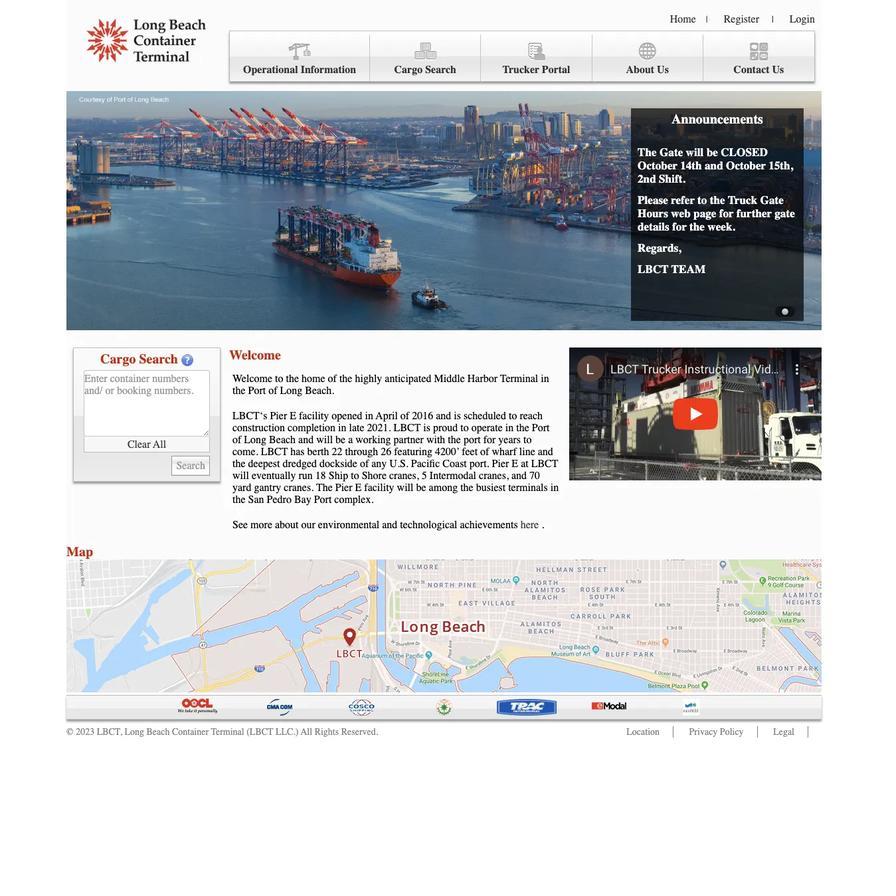 Task type: describe. For each thing, give the bounding box(es) containing it.
login
[[790, 13, 816, 25]]

in inside welcome to the home of the highly anticipated middle harbor terminal in the port of long beach.
[[541, 373, 550, 385]]

yard
[[233, 482, 252, 494]]

1 vertical spatial search
[[139, 352, 178, 367]]

technological
[[400, 519, 458, 531]]

home
[[302, 373, 325, 385]]

proud
[[433, 422, 458, 434]]

busiest
[[476, 482, 506, 494]]

container
[[172, 727, 209, 738]]

0 vertical spatial pier
[[270, 410, 287, 422]]

welcome for welcome
[[229, 348, 281, 363]]

closed
[[721, 146, 768, 159]]

contact us
[[734, 64, 785, 76]]

among
[[429, 482, 458, 494]]

will left 5
[[397, 482, 414, 494]]

in left late
[[338, 422, 347, 434]]

through
[[345, 446, 378, 458]]

2 horizontal spatial for
[[720, 207, 734, 220]]

all inside "button"
[[153, 438, 166, 450]]

1 vertical spatial facility
[[364, 482, 395, 494]]

cranes.
[[284, 482, 314, 494]]

0 horizontal spatial is
[[424, 422, 431, 434]]

privacy policy link
[[690, 727, 744, 738]]

clear all
[[128, 438, 166, 450]]

the right the among
[[461, 482, 474, 494]]

trucker
[[503, 64, 540, 76]]

has
[[291, 446, 305, 458]]

april
[[376, 410, 398, 422]]

contact
[[734, 64, 770, 76]]

any
[[372, 458, 387, 470]]

contact us link
[[704, 35, 815, 82]]

0 horizontal spatial cargo search
[[100, 352, 178, 367]]

hours
[[638, 207, 669, 220]]

anticipated
[[385, 373, 432, 385]]

2016
[[412, 410, 434, 422]]

welcome to the home of the highly anticipated middle harbor terminal in the port of long beach.
[[233, 373, 550, 397]]

dredged
[[283, 458, 317, 470]]

register link
[[724, 13, 760, 25]]

70
[[530, 470, 540, 482]]

clear
[[128, 438, 151, 450]]

and right line
[[538, 446, 554, 458]]

gate inside the gate will be closed october 14th and october 15th, 2nd shift.
[[660, 146, 684, 159]]

privacy
[[690, 727, 718, 738]]

port inside welcome to the home of the highly anticipated middle harbor terminal in the port of long beach.
[[248, 385, 266, 397]]

login link
[[790, 13, 816, 25]]

in right late
[[365, 410, 374, 422]]

highly
[[355, 373, 382, 385]]

deepest
[[248, 458, 280, 470]]

2 october from the left
[[726, 159, 766, 172]]

lbct up the featuring on the left
[[394, 422, 421, 434]]

portal
[[542, 64, 571, 76]]

2 vertical spatial pier
[[336, 482, 353, 494]]

of up construction
[[269, 385, 278, 397]]

to left the reach
[[509, 410, 517, 422]]

gate inside please refer to the truck gate hours web page for further gate details for the week.
[[761, 193, 784, 207]]

completion
[[288, 422, 336, 434]]

lbct left has
[[261, 446, 288, 458]]

1 vertical spatial all
[[301, 727, 312, 738]]

pacific
[[411, 458, 440, 470]]

details
[[638, 220, 670, 233]]

for inside lbct's pier e facility opened in april of 2016 and is scheduled to reach construction completion in late 2021.  lbct is proud to operate in the port of long beach and will be a working partner with the port for years to come.  lbct has berth 22 through 26 featuring 4200' feet of wharf line and the deepest dredged dockside of any u.s. pacific coast port. pier e at lbct will eventually run 18 ship to shore cranes, 5 intermodal cranes, and 70 yard gantry cranes. the pier e facility will be among the busiest terminals in the san pedro bay port complex.
[[484, 434, 496, 446]]

reach
[[520, 410, 543, 422]]

1 vertical spatial beach
[[147, 727, 170, 738]]

to right ship
[[351, 470, 359, 482]]

shore
[[362, 470, 387, 482]]

and left 70
[[512, 470, 527, 482]]

2 horizontal spatial pier
[[492, 458, 509, 470]]

menu bar containing operational information
[[229, 31, 816, 82]]

please refer to the truck gate hours web page for further gate details for the week.
[[638, 193, 796, 233]]

2 cranes, from the left
[[479, 470, 509, 482]]

the inside the gate will be closed october 14th and october 15th, 2nd shift.
[[638, 146, 657, 159]]

page
[[694, 207, 717, 220]]

week.
[[708, 220, 736, 233]]

0 horizontal spatial facility
[[299, 410, 329, 422]]

cargo search inside cargo search "link"
[[395, 64, 457, 76]]

scheduled
[[464, 410, 506, 422]]

will inside the gate will be closed october 14th and october 15th, 2nd shift.
[[686, 146, 704, 159]]

18
[[316, 470, 326, 482]]

1 vertical spatial terminal
[[211, 727, 244, 738]]

terminal inside welcome to the home of the highly anticipated middle harbor terminal in the port of long beach.
[[500, 373, 539, 385]]

the left truck
[[710, 193, 726, 207]]

be inside the gate will be closed october 14th and october 15th, 2nd shift.
[[707, 146, 718, 159]]

port.
[[470, 458, 490, 470]]

will left a
[[317, 434, 333, 446]]

the left san
[[233, 494, 246, 506]]

of down lbct's at the left of page
[[233, 434, 242, 446]]

bay
[[294, 494, 312, 506]]

see more about our environmental and technological achievements here .
[[233, 519, 544, 531]]

lbct,
[[97, 727, 122, 738]]

a
[[348, 434, 353, 446]]

lbct right at
[[532, 458, 559, 470]]

2 vertical spatial be
[[416, 482, 426, 494]]

and right '2016'
[[436, 410, 452, 422]]

information
[[301, 64, 356, 76]]

4200'
[[435, 446, 460, 458]]

the inside lbct's pier e facility opened in april of 2016 and is scheduled to reach construction completion in late 2021.  lbct is proud to operate in the port of long beach and will be a working partner with the port for years to come.  lbct has berth 22 through 26 featuring 4200' feet of wharf line and the deepest dredged dockside of any u.s. pacific coast port. pier e at lbct will eventually run 18 ship to shore cranes, 5 intermodal cranes, and 70 yard gantry cranes. the pier e facility will be among the busiest terminals in the san pedro bay port complex.
[[316, 482, 333, 494]]

operational information link
[[230, 35, 370, 82]]

location link
[[627, 727, 660, 738]]

run
[[299, 470, 313, 482]]

wharf
[[492, 446, 517, 458]]

home
[[670, 13, 696, 25]]

eventually
[[252, 470, 296, 482]]

further
[[737, 207, 772, 220]]

lbct team
[[638, 263, 706, 276]]

trucker portal
[[503, 64, 571, 76]]

the gate will be closed october 14th and october 15th, 2nd shift.
[[638, 146, 794, 185]]

in right operate
[[506, 422, 514, 434]]

cargo search link
[[370, 35, 481, 82]]

see
[[233, 519, 248, 531]]

construction
[[233, 422, 285, 434]]

the left week.
[[690, 220, 705, 233]]

2nd
[[638, 172, 657, 185]]

lbct's pier e facility opened in april of 2016 and is scheduled to reach construction completion in late 2021.  lbct is proud to operate in the port of long beach and will be a working partner with the port for years to come.  lbct has berth 22 through 26 featuring 4200' feet of wharf line and the deepest dredged dockside of any u.s. pacific coast port. pier e at lbct will eventually run 18 ship to shore cranes, 5 intermodal cranes, and 70 yard gantry cranes. the pier e facility will be among the busiest terminals in the san pedro bay port complex.
[[233, 410, 559, 506]]

line
[[520, 446, 536, 458]]

of left '2016'
[[401, 410, 410, 422]]

the left 'home'
[[286, 373, 299, 385]]

1 horizontal spatial for
[[673, 220, 687, 233]]

please
[[638, 193, 669, 207]]

(lbct
[[247, 727, 274, 738]]

the left highly
[[340, 373, 353, 385]]

2021.
[[367, 422, 391, 434]]

22
[[332, 446, 343, 458]]

about
[[626, 64, 655, 76]]



Task type: locate. For each thing, give the bounding box(es) containing it.
policy
[[720, 727, 744, 738]]

be left the among
[[416, 482, 426, 494]]

to inside welcome to the home of the highly anticipated middle harbor terminal in the port of long beach.
[[275, 373, 283, 385]]

facility down beach.
[[299, 410, 329, 422]]

for right the page on the top of page
[[720, 207, 734, 220]]

1 october from the left
[[638, 159, 678, 172]]

e left at
[[512, 458, 519, 470]]

about us link
[[593, 35, 704, 82]]

terminal left (lbct on the bottom of the page
[[211, 727, 244, 738]]

is left proud
[[424, 422, 431, 434]]

to
[[698, 193, 708, 207], [275, 373, 283, 385], [509, 410, 517, 422], [461, 422, 469, 434], [524, 434, 532, 446], [351, 470, 359, 482]]

partner
[[394, 434, 424, 446]]

of
[[328, 373, 337, 385], [269, 385, 278, 397], [401, 410, 410, 422], [233, 434, 242, 446], [481, 446, 490, 458], [360, 458, 369, 470]]

reserved.
[[341, 727, 378, 738]]

with
[[427, 434, 446, 446]]

1 vertical spatial cargo search
[[100, 352, 178, 367]]

port up line
[[532, 422, 550, 434]]

long inside welcome to the home of the highly anticipated middle harbor terminal in the port of long beach.
[[280, 385, 303, 397]]

to right proud
[[461, 422, 469, 434]]

us for contact us
[[773, 64, 785, 76]]

.
[[542, 519, 544, 531]]

menu bar
[[229, 31, 816, 82]]

1 vertical spatial cargo
[[100, 352, 136, 367]]

clear all button
[[84, 437, 210, 453]]

regards,​
[[638, 241, 682, 255]]

will down come. at the left of the page
[[233, 470, 249, 482]]

harbor
[[468, 373, 498, 385]]

location
[[627, 727, 660, 738]]

legal link
[[774, 727, 795, 738]]

pier right the port.
[[492, 458, 509, 470]]

1 horizontal spatial all
[[301, 727, 312, 738]]

lbct's
[[233, 410, 268, 422]]

announcements
[[672, 112, 764, 127]]

1 horizontal spatial terminal
[[500, 373, 539, 385]]

0 horizontal spatial cranes,
[[389, 470, 419, 482]]

0 horizontal spatial long
[[125, 727, 144, 738]]

gate right truck
[[761, 193, 784, 207]]

e left shore
[[355, 482, 362, 494]]

in
[[541, 373, 550, 385], [365, 410, 374, 422], [338, 422, 347, 434], [506, 422, 514, 434], [551, 482, 559, 494]]

0 horizontal spatial october
[[638, 159, 678, 172]]

search inside "link"
[[426, 64, 457, 76]]

0 vertical spatial beach
[[269, 434, 296, 446]]

feet
[[462, 446, 478, 458]]

port
[[464, 434, 481, 446]]

1 horizontal spatial |
[[772, 14, 774, 25]]

facility
[[299, 410, 329, 422], [364, 482, 395, 494]]

pier
[[270, 410, 287, 422], [492, 458, 509, 470], [336, 482, 353, 494]]

beach inside lbct's pier e facility opened in april of 2016 and is scheduled to reach construction completion in late 2021.  lbct is proud to operate in the port of long beach and will be a working partner with the port for years to come.  lbct has berth 22 through 26 featuring 4200' feet of wharf line and the deepest dredged dockside of any u.s. pacific coast port. pier e at lbct will eventually run 18 ship to shore cranes, 5 intermodal cranes, and 70 yard gantry cranes. the pier e facility will be among the busiest terminals in the san pedro bay port complex.
[[269, 434, 296, 446]]

1 horizontal spatial october
[[726, 159, 766, 172]]

lbct down regards,​
[[638, 263, 669, 276]]

the right run
[[316, 482, 333, 494]]

search
[[426, 64, 457, 76], [139, 352, 178, 367]]

1 cranes, from the left
[[389, 470, 419, 482]]

| left login
[[772, 14, 774, 25]]

all right llc.)
[[301, 727, 312, 738]]

beach left the container
[[147, 727, 170, 738]]

1 horizontal spatial port
[[314, 494, 332, 506]]

1 horizontal spatial gate
[[761, 193, 784, 207]]

for right the port
[[484, 434, 496, 446]]

cargo inside "link"
[[395, 64, 423, 76]]

gate
[[660, 146, 684, 159], [761, 193, 784, 207]]

lbct
[[638, 263, 669, 276], [394, 422, 421, 434], [261, 446, 288, 458], [532, 458, 559, 470]]

is
[[454, 410, 461, 422], [424, 422, 431, 434]]

all right clear on the left of page
[[153, 438, 166, 450]]

0 vertical spatial the
[[638, 146, 657, 159]]

dockside
[[320, 458, 358, 470]]

late
[[349, 422, 365, 434]]

0 horizontal spatial for
[[484, 434, 496, 446]]

2 horizontal spatial e
[[512, 458, 519, 470]]

cargo
[[395, 64, 423, 76], [100, 352, 136, 367]]

operational information
[[243, 64, 356, 76]]

© 2023 lbct, long beach container terminal (lbct llc.) all rights reserved.
[[66, 727, 378, 738]]

2 vertical spatial port
[[314, 494, 332, 506]]

working
[[356, 434, 391, 446]]

refer
[[671, 193, 695, 207]]

achievements
[[460, 519, 518, 531]]

privacy policy
[[690, 727, 744, 738]]

1 horizontal spatial cranes,
[[479, 470, 509, 482]]

welcome inside welcome to the home of the highly anticipated middle harbor terminal in the port of long beach.
[[233, 373, 273, 385]]

26
[[381, 446, 392, 458]]

the up lbct's at the left of page
[[233, 385, 246, 397]]

0 horizontal spatial beach
[[147, 727, 170, 738]]

the
[[710, 193, 726, 207], [690, 220, 705, 233], [286, 373, 299, 385], [340, 373, 353, 385], [233, 385, 246, 397], [517, 422, 530, 434], [448, 434, 461, 446], [233, 458, 246, 470], [461, 482, 474, 494], [233, 494, 246, 506]]

to right years
[[524, 434, 532, 446]]

and up dredged
[[298, 434, 314, 446]]

0 vertical spatial facility
[[299, 410, 329, 422]]

long right lbct,
[[125, 727, 144, 738]]

map
[[66, 544, 93, 560]]

2 vertical spatial long
[[125, 727, 144, 738]]

operate
[[472, 422, 503, 434]]

web
[[671, 207, 691, 220]]

of left any
[[360, 458, 369, 470]]

0 horizontal spatial port
[[248, 385, 266, 397]]

1 horizontal spatial e
[[355, 482, 362, 494]]

0 horizontal spatial search
[[139, 352, 178, 367]]

truck
[[728, 193, 758, 207]]

us
[[657, 64, 669, 76], [773, 64, 785, 76]]

in right 70
[[551, 482, 559, 494]]

long left beach.
[[280, 385, 303, 397]]

1 vertical spatial pier
[[492, 458, 509, 470]]

the up the yard
[[233, 458, 246, 470]]

1 horizontal spatial be
[[416, 482, 426, 494]]

terminal right harbor
[[500, 373, 539, 385]]

trucker portal link
[[481, 35, 593, 82]]

complex.
[[335, 494, 374, 506]]

0 horizontal spatial e
[[290, 410, 296, 422]]

0 horizontal spatial cargo
[[100, 352, 136, 367]]

berth
[[307, 446, 329, 458]]

1 horizontal spatial pier
[[336, 482, 353, 494]]

1 vertical spatial e
[[512, 458, 519, 470]]

2 horizontal spatial be
[[707, 146, 718, 159]]

0 horizontal spatial terminal
[[211, 727, 244, 738]]

1 horizontal spatial beach
[[269, 434, 296, 446]]

0 vertical spatial port
[[248, 385, 266, 397]]

facility down any
[[364, 482, 395, 494]]

middle
[[434, 373, 465, 385]]

environmental
[[318, 519, 380, 531]]

1 horizontal spatial cargo search
[[395, 64, 457, 76]]

1 horizontal spatial us
[[773, 64, 785, 76]]

gate
[[775, 207, 796, 220]]

to left 'home'
[[275, 373, 283, 385]]

pier right lbct's at the left of page
[[270, 410, 287, 422]]

long inside lbct's pier e facility opened in april of 2016 and is scheduled to reach construction completion in late 2021.  lbct is proud to operate in the port of long beach and will be a working partner with the port for years to come.  lbct has berth 22 through 26 featuring 4200' feet of wharf line and the deepest dredged dockside of any u.s. pacific coast port. pier e at lbct will eventually run 18 ship to shore cranes, 5 intermodal cranes, and 70 yard gantry cranes. the pier e facility will be among the busiest terminals in the san pedro bay port complex.
[[244, 434, 267, 446]]

gate up 'shift.'
[[660, 146, 684, 159]]

terminal
[[500, 373, 539, 385], [211, 727, 244, 738]]

to inside please refer to the truck gate hours web page for further gate details for the week.
[[698, 193, 708, 207]]

u.s.
[[390, 458, 409, 470]]

None submit
[[172, 456, 210, 476]]

1 horizontal spatial cargo
[[395, 64, 423, 76]]

of right 'home'
[[328, 373, 337, 385]]

1 horizontal spatial is
[[454, 410, 461, 422]]

long down lbct's at the left of page
[[244, 434, 267, 446]]

cranes, down wharf
[[479, 470, 509, 482]]

port right bay on the left bottom of page
[[314, 494, 332, 506]]

0 vertical spatial cargo search
[[395, 64, 457, 76]]

about
[[275, 519, 299, 531]]

0 vertical spatial long
[[280, 385, 303, 397]]

0 horizontal spatial be
[[336, 434, 346, 446]]

register
[[724, 13, 760, 25]]

the left the port
[[448, 434, 461, 446]]

0 vertical spatial cargo
[[395, 64, 423, 76]]

2 horizontal spatial port
[[532, 422, 550, 434]]

port up lbct's at the left of page
[[248, 385, 266, 397]]

of right feet
[[481, 446, 490, 458]]

0 vertical spatial terminal
[[500, 373, 539, 385]]

october up truck
[[726, 159, 766, 172]]

and
[[436, 410, 452, 422], [298, 434, 314, 446], [538, 446, 554, 458], [512, 470, 527, 482], [382, 519, 398, 531]]

0 vertical spatial all
[[153, 438, 166, 450]]

0 vertical spatial welcome
[[229, 348, 281, 363]]

0 vertical spatial gate
[[660, 146, 684, 159]]

be left closed
[[707, 146, 718, 159]]

to right refer
[[698, 193, 708, 207]]

will down announcements
[[686, 146, 704, 159]]

1 vertical spatial gate
[[761, 193, 784, 207]]

2 us from the left
[[773, 64, 785, 76]]

2 horizontal spatial long
[[280, 385, 303, 397]]

about us
[[626, 64, 669, 76]]

for right details
[[673, 220, 687, 233]]

1 vertical spatial port
[[532, 422, 550, 434]]

terminals
[[509, 482, 548, 494]]

llc.)
[[276, 727, 299, 738]]

more
[[251, 519, 273, 531]]

2 vertical spatial e
[[355, 482, 362, 494]]

welcome for welcome to the home of the highly anticipated middle harbor terminal in the port of long beach.
[[233, 373, 273, 385]]

intermodal
[[430, 470, 477, 482]]

san
[[248, 494, 264, 506]]

here
[[521, 519, 539, 531]]

legal
[[774, 727, 795, 738]]

|
[[706, 14, 708, 25], [772, 14, 774, 25]]

1 vertical spatial long
[[244, 434, 267, 446]]

team
[[672, 263, 706, 276]]

1 | from the left
[[706, 14, 708, 25]]

1 horizontal spatial search
[[426, 64, 457, 76]]

october
[[638, 159, 678, 172], [726, 159, 766, 172]]

and left technological
[[382, 519, 398, 531]]

14th and
[[681, 159, 724, 172]]

0 vertical spatial e
[[290, 410, 296, 422]]

the up 2nd
[[638, 146, 657, 159]]

2 | from the left
[[772, 14, 774, 25]]

1 vertical spatial welcome
[[233, 373, 273, 385]]

long
[[280, 385, 303, 397], [244, 434, 267, 446], [125, 727, 144, 738]]

october up please
[[638, 159, 678, 172]]

us right contact
[[773, 64, 785, 76]]

pier down dockside
[[336, 482, 353, 494]]

years
[[499, 434, 521, 446]]

will
[[686, 146, 704, 159], [317, 434, 333, 446], [233, 470, 249, 482], [397, 482, 414, 494]]

in up the reach
[[541, 373, 550, 385]]

1 horizontal spatial facility
[[364, 482, 395, 494]]

1 vertical spatial the
[[316, 482, 333, 494]]

cranes, left 5
[[389, 470, 419, 482]]

©
[[66, 727, 74, 738]]

0 horizontal spatial |
[[706, 14, 708, 25]]

0 horizontal spatial the
[[316, 482, 333, 494]]

featuring
[[394, 446, 433, 458]]

0 horizontal spatial pier
[[270, 410, 287, 422]]

e
[[290, 410, 296, 422], [512, 458, 519, 470], [355, 482, 362, 494]]

opened
[[332, 410, 363, 422]]

pedro
[[267, 494, 292, 506]]

2023
[[76, 727, 94, 738]]

1 horizontal spatial the
[[638, 146, 657, 159]]

us right about
[[657, 64, 669, 76]]

1 vertical spatial be
[[336, 434, 346, 446]]

e up has
[[290, 410, 296, 422]]

be left a
[[336, 434, 346, 446]]

0 horizontal spatial gate
[[660, 146, 684, 159]]

0 horizontal spatial us
[[657, 64, 669, 76]]

the up line
[[517, 422, 530, 434]]

is left the scheduled
[[454, 410, 461, 422]]

us for about us
[[657, 64, 669, 76]]

beach up dredged
[[269, 434, 296, 446]]

1 horizontal spatial long
[[244, 434, 267, 446]]

1 us from the left
[[657, 64, 669, 76]]

| right home link
[[706, 14, 708, 25]]

0 vertical spatial search
[[426, 64, 457, 76]]

0 horizontal spatial all
[[153, 438, 166, 450]]

0 vertical spatial be
[[707, 146, 718, 159]]

Enter container numbers and/ or booking numbers. text field
[[84, 370, 210, 437]]



Task type: vqa. For each thing, say whether or not it's contained in the screenshot.
first Cranes, from right
yes



